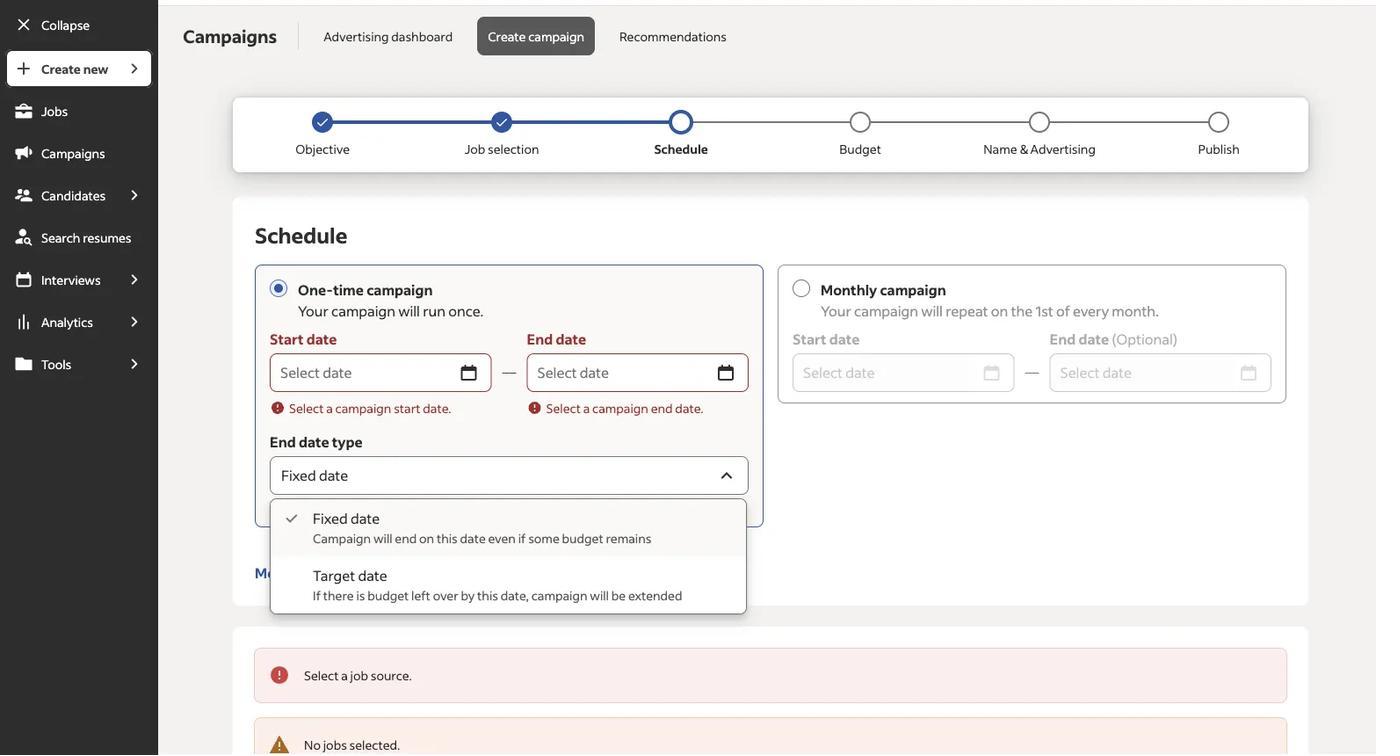 Task type: vqa. For each thing, say whether or not it's contained in the screenshot.
resumes
yes



Task type: describe. For each thing, give the bounding box(es) containing it.
campaign inside the target date if there is budget left over by this date, campaign will be extended
[[532, 588, 588, 604]]

the
[[1011, 302, 1033, 320]]

End date field
[[527, 354, 710, 393]]

even
[[488, 531, 516, 547]]

analytics link
[[5, 302, 116, 341]]

date. for start date
[[423, 401, 451, 417]]

error image
[[527, 400, 543, 416]]

1 horizontal spatial schedule
[[654, 142, 708, 157]]

select a job source.
[[304, 668, 412, 684]]

fixed for fixed date campaign will end on this date even if some budget remains
[[313, 510, 348, 528]]

publish
[[1199, 142, 1240, 157]]

fixed date option
[[271, 500, 747, 557]]

campaigns inside menu bar
[[41, 145, 105, 161]]

error image
[[270, 400, 286, 416]]

create new
[[41, 61, 108, 76]]

select a job source. group
[[254, 648, 1288, 704]]

select for end
[[546, 401, 581, 417]]

date for end date type
[[299, 433, 329, 451]]

candidates
[[41, 187, 106, 203]]

tools link
[[5, 345, 116, 383]]

budget inside the target date if there is budget left over by this date, campaign will be extended
[[368, 588, 409, 604]]

interviews link
[[5, 260, 116, 299]]

search resumes
[[41, 229, 131, 245]]

create for create campaign
[[488, 29, 526, 44]]

no jobs selected.
[[304, 738, 400, 753]]

will inside monthly campaign your campaign will repeat on the 1st of every month.
[[922, 302, 943, 320]]

of
[[1057, 302, 1071, 320]]

be
[[612, 588, 626, 604]]

name
[[984, 142, 1018, 157]]

target date option
[[271, 557, 747, 614]]

date for fixed date campaign will end on this date even if some budget remains
[[351, 510, 380, 528]]

Start date field
[[270, 354, 453, 393]]

start
[[270, 331, 304, 349]]

resumes
[[83, 229, 131, 245]]

more options
[[255, 564, 344, 582]]

objective
[[296, 142, 350, 157]]

a inside group
[[341, 668, 348, 684]]

options
[[293, 564, 344, 582]]

this inside fixed date campaign will end on this date even if some budget remains
[[437, 531, 458, 547]]

run
[[423, 302, 446, 320]]

start
[[394, 401, 421, 417]]

date,
[[501, 588, 529, 604]]

if
[[518, 531, 526, 547]]

time
[[333, 281, 364, 299]]

select inside select a job source. group
[[304, 668, 339, 684]]

date for start date
[[307, 331, 337, 349]]

every
[[1073, 302, 1110, 320]]

name & advertising
[[984, 142, 1096, 157]]

1 horizontal spatial advertising
[[1031, 142, 1096, 157]]

campaigns link
[[5, 134, 153, 172]]

if
[[313, 588, 321, 604]]

once.
[[448, 302, 484, 320]]

repeat
[[946, 302, 989, 320]]

choose a date image
[[716, 363, 737, 384]]

there
[[323, 588, 354, 604]]

target
[[313, 567, 355, 585]]

some
[[529, 531, 560, 547]]

will inside fixed date campaign will end on this date even if some budget remains
[[374, 531, 393, 547]]

0 horizontal spatial schedule
[[255, 222, 348, 249]]

will inside the target date if there is budget left over by this date, campaign will be extended
[[590, 588, 609, 604]]

advertising dashboard link
[[313, 17, 463, 56]]

&
[[1020, 142, 1028, 157]]

extended
[[629, 588, 683, 604]]

date for fixed date
[[319, 467, 348, 485]]

Select date field
[[793, 354, 976, 393]]

dashboard
[[392, 29, 453, 44]]

create campaign
[[488, 29, 585, 44]]

recommendations link
[[609, 17, 738, 56]]

recommendations
[[620, 29, 727, 44]]

left
[[412, 588, 431, 604]]

remains
[[606, 531, 652, 547]]

(Optional) field
[[1050, 354, 1234, 393]]

this inside the target date if there is budget left over by this date, campaign will be extended
[[477, 588, 498, 604]]



Task type: locate. For each thing, give the bounding box(es) containing it.
interviews
[[41, 272, 101, 287]]

jobs link
[[5, 91, 153, 130]]

on left the
[[992, 302, 1009, 320]]

date inside the target date if there is budget left over by this date, campaign will be extended
[[358, 567, 388, 585]]

type
[[332, 433, 363, 451]]

0 horizontal spatial advertising
[[324, 29, 389, 44]]

2 your from the left
[[821, 302, 852, 320]]

campaign inside create campaign link
[[529, 29, 585, 44]]

select right error icon
[[546, 401, 581, 417]]

0 vertical spatial fixed
[[281, 467, 316, 485]]

1 vertical spatial schedule
[[255, 222, 348, 249]]

a
[[326, 401, 333, 417], [583, 401, 590, 417], [341, 668, 348, 684]]

your down monthly
[[821, 302, 852, 320]]

one-time campaign your campaign will run once.
[[298, 281, 484, 320]]

advertising left dashboard in the top of the page
[[324, 29, 389, 44]]

selected.
[[350, 738, 400, 753]]

budget right the some
[[562, 531, 604, 547]]

menu bar
[[0, 49, 158, 755]]

fixed inside fixed date campaign will end on this date even if some budget remains
[[313, 510, 348, 528]]

1st
[[1036, 302, 1054, 320]]

more options button
[[255, 542, 372, 584]]

job selection
[[465, 142, 539, 157]]

0 horizontal spatial budget
[[368, 588, 409, 604]]

budget
[[840, 142, 882, 157]]

this right by
[[477, 588, 498, 604]]

list box
[[271, 500, 747, 614]]

budget inside fixed date campaign will end on this date even if some budget remains
[[562, 531, 604, 547]]

create for create new
[[41, 61, 81, 76]]

on
[[992, 302, 1009, 320], [419, 531, 434, 547]]

search
[[41, 229, 80, 245]]

0 vertical spatial campaigns
[[183, 25, 277, 48]]

date.
[[423, 401, 451, 417], [676, 401, 704, 417]]

will left run
[[398, 302, 420, 320]]

date up campaign
[[351, 510, 380, 528]]

0 horizontal spatial on
[[419, 531, 434, 547]]

menu bar containing create new
[[0, 49, 158, 755]]

0 vertical spatial advertising
[[324, 29, 389, 44]]

select a campaign start date.
[[289, 401, 451, 417]]

0 vertical spatial schedule
[[654, 142, 708, 157]]

end date
[[527, 331, 587, 349]]

will
[[398, 302, 420, 320], [922, 302, 943, 320], [374, 531, 393, 547], [590, 588, 609, 604]]

date
[[307, 331, 337, 349], [556, 331, 587, 349], [299, 433, 329, 451], [319, 467, 348, 485], [351, 510, 380, 528], [460, 531, 486, 547], [358, 567, 388, 585]]

your down one-
[[298, 302, 329, 320]]

select
[[289, 401, 324, 417], [546, 401, 581, 417], [304, 668, 339, 684]]

fixed up campaign
[[313, 510, 348, 528]]

search resumes link
[[5, 218, 153, 257]]

end inside fixed date campaign will end on this date even if some budget remains
[[395, 531, 417, 547]]

on inside fixed date campaign will end on this date even if some budget remains
[[419, 531, 434, 547]]

2 horizontal spatial a
[[583, 401, 590, 417]]

monthly campaign your campaign will repeat on the 1st of every month.
[[821, 281, 1159, 320]]

1 horizontal spatial create
[[488, 29, 526, 44]]

collapse
[[41, 17, 90, 33]]

will right campaign
[[374, 531, 393, 547]]

choose a date image
[[459, 363, 480, 384]]

jobs
[[323, 738, 347, 753]]

on up left
[[419, 531, 434, 547]]

0 vertical spatial budget
[[562, 531, 604, 547]]

1 vertical spatial budget
[[368, 588, 409, 604]]

1 vertical spatial fixed
[[313, 510, 348, 528]]

1 horizontal spatial end
[[651, 401, 673, 417]]

end
[[651, 401, 673, 417], [395, 531, 417, 547]]

date left type
[[299, 433, 329, 451]]

over
[[433, 588, 459, 604]]

your
[[298, 302, 329, 320], [821, 302, 852, 320]]

create inside menu bar
[[41, 61, 81, 76]]

1 vertical spatial this
[[477, 588, 498, 604]]

1 horizontal spatial on
[[992, 302, 1009, 320]]

will left 'be'
[[590, 588, 609, 604]]

this left even
[[437, 531, 458, 547]]

1 horizontal spatial campaigns
[[183, 25, 277, 48]]

fixed date button
[[270, 457, 749, 495]]

candidates link
[[5, 176, 116, 215]]

date up end date field
[[556, 331, 587, 349]]

end down end date field
[[651, 401, 673, 417]]

0 horizontal spatial date.
[[423, 401, 451, 417]]

1 horizontal spatial your
[[821, 302, 852, 320]]

select a campaign end date.
[[546, 401, 704, 417]]

1 vertical spatial campaigns
[[41, 145, 105, 161]]

job
[[465, 142, 486, 157]]

new
[[83, 61, 108, 76]]

fixed inside popup button
[[281, 467, 316, 485]]

will left repeat
[[922, 302, 943, 320]]

a left 'job'
[[341, 668, 348, 684]]

0 vertical spatial end
[[651, 401, 673, 417]]

select for start
[[289, 401, 324, 417]]

None radio
[[793, 280, 811, 298]]

jobs
[[41, 103, 68, 119]]

1 horizontal spatial a
[[341, 668, 348, 684]]

monthly
[[821, 281, 878, 299]]

1 date. from the left
[[423, 401, 451, 417]]

fixed date campaign will end on this date even if some budget remains
[[313, 510, 652, 547]]

1 horizontal spatial end
[[527, 331, 553, 349]]

schedule
[[654, 142, 708, 157], [255, 222, 348, 249]]

job
[[350, 668, 368, 684]]

fixed
[[281, 467, 316, 485], [313, 510, 348, 528]]

0 horizontal spatial this
[[437, 531, 458, 547]]

1 vertical spatial advertising
[[1031, 142, 1096, 157]]

select left 'job'
[[304, 668, 339, 684]]

on inside monthly campaign your campaign will repeat on the 1st of every month.
[[992, 302, 1009, 320]]

fixed down end date type
[[281, 467, 316, 485]]

0 horizontal spatial create
[[41, 61, 81, 76]]

one-
[[298, 281, 333, 299]]

create right dashboard in the top of the page
[[488, 29, 526, 44]]

date down type
[[319, 467, 348, 485]]

1 vertical spatial end
[[270, 433, 296, 451]]

campaigns
[[183, 25, 277, 48], [41, 145, 105, 161]]

end up left
[[395, 531, 417, 547]]

budget right is
[[368, 588, 409, 604]]

1 horizontal spatial date.
[[676, 401, 704, 417]]

date. for end date
[[676, 401, 704, 417]]

your inside monthly campaign your campaign will repeat on the 1st of every month.
[[821, 302, 852, 320]]

end for end date
[[527, 331, 553, 349]]

select right error image
[[289, 401, 324, 417]]

1 horizontal spatial this
[[477, 588, 498, 604]]

campaign
[[313, 531, 371, 547]]

start date
[[270, 331, 337, 349]]

create left new
[[41, 61, 81, 76]]

budget
[[562, 531, 604, 547], [368, 588, 409, 604]]

2 date. from the left
[[676, 401, 704, 417]]

no jobs selected. group
[[254, 718, 1288, 755]]

0 horizontal spatial end
[[395, 531, 417, 547]]

1 vertical spatial end
[[395, 531, 417, 547]]

more
[[255, 564, 290, 582]]

advertising right &
[[1031, 142, 1096, 157]]

date right start
[[307, 331, 337, 349]]

0 vertical spatial on
[[992, 302, 1009, 320]]

campaign
[[529, 29, 585, 44], [367, 281, 433, 299], [880, 281, 947, 299], [332, 302, 396, 320], [855, 302, 919, 320], [335, 401, 392, 417], [593, 401, 649, 417], [532, 588, 588, 604]]

advertising dashboard
[[324, 29, 453, 44]]

list box containing fixed date
[[271, 500, 747, 614]]

0 vertical spatial end
[[527, 331, 553, 349]]

0 horizontal spatial a
[[326, 401, 333, 417]]

0 horizontal spatial campaigns
[[41, 145, 105, 161]]

no
[[304, 738, 321, 753]]

1 horizontal spatial budget
[[562, 531, 604, 547]]

(optional)
[[1112, 331, 1178, 349]]

a down end date field
[[583, 401, 590, 417]]

date for end date
[[556, 331, 587, 349]]

None radio
[[270, 280, 288, 298]]

a for end date
[[583, 401, 590, 417]]

analytics
[[41, 314, 93, 330]]

tools
[[41, 356, 71, 372]]

date. down end date field
[[676, 401, 704, 417]]

your inside one-time campaign your campaign will run once.
[[298, 302, 329, 320]]

date for target date if there is budget left over by this date, campaign will be extended
[[358, 567, 388, 585]]

a for start date
[[326, 401, 333, 417]]

0 vertical spatial create
[[488, 29, 526, 44]]

collapse button
[[5, 5, 153, 44]]

selection
[[488, 142, 539, 157]]

date left even
[[460, 531, 486, 547]]

0 vertical spatial this
[[437, 531, 458, 547]]

will inside one-time campaign your campaign will run once.
[[398, 302, 420, 320]]

end down error image
[[270, 433, 296, 451]]

target date if there is budget left over by this date, campaign will be extended
[[313, 567, 683, 604]]

a up end date type
[[326, 401, 333, 417]]

is
[[356, 588, 365, 604]]

fixed date
[[281, 467, 348, 485]]

1 your from the left
[[298, 302, 329, 320]]

create campaign link
[[478, 17, 595, 56]]

0 horizontal spatial end
[[270, 433, 296, 451]]

0 horizontal spatial your
[[298, 302, 329, 320]]

end
[[527, 331, 553, 349], [270, 433, 296, 451]]

1 vertical spatial on
[[419, 531, 434, 547]]

end for end date type
[[270, 433, 296, 451]]

date inside popup button
[[319, 467, 348, 485]]

end up error icon
[[527, 331, 553, 349]]

by
[[461, 588, 475, 604]]

this
[[437, 531, 458, 547], [477, 588, 498, 604]]

fixed for fixed date
[[281, 467, 316, 485]]

date up is
[[358, 567, 388, 585]]

month.
[[1112, 302, 1159, 320]]

source.
[[371, 668, 412, 684]]

date. right start
[[423, 401, 451, 417]]

end date type
[[270, 433, 363, 451]]

create
[[488, 29, 526, 44], [41, 61, 81, 76]]

1 vertical spatial create
[[41, 61, 81, 76]]

create new link
[[5, 49, 116, 88]]



